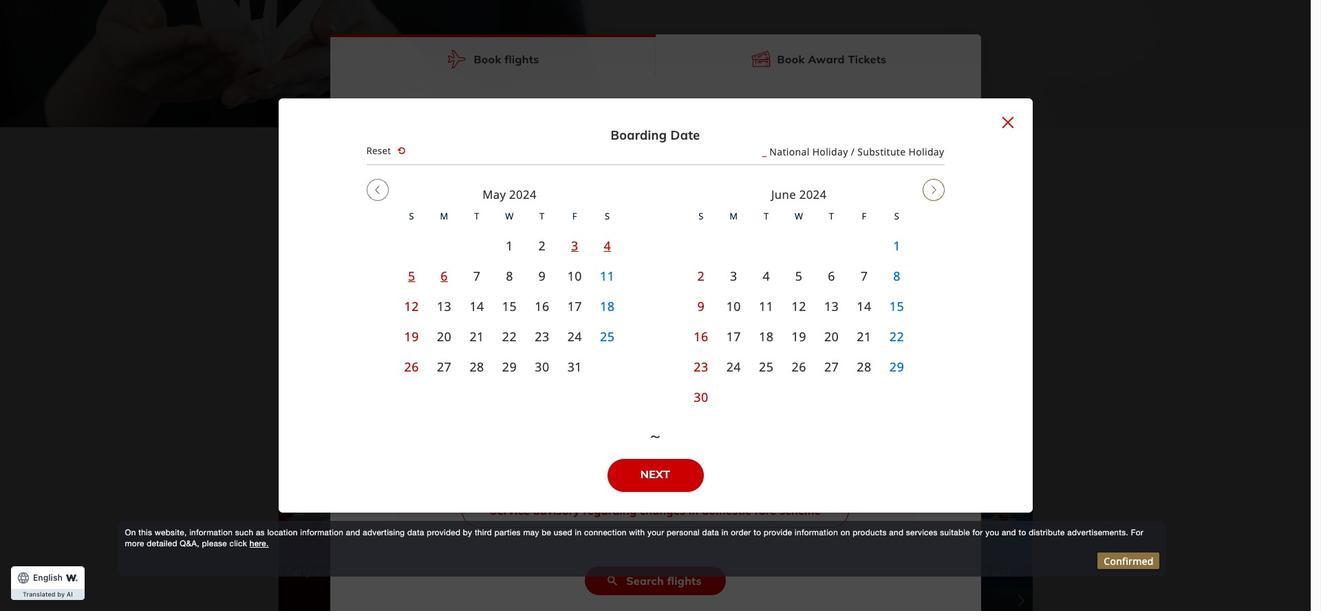 Task type: describe. For each thing, give the bounding box(es) containing it.
w for 8
[[505, 210, 514, 223]]

0 horizontal spatial 3
[[571, 237, 579, 254]]

fare
[[368, 564, 390, 578]]

1 horizontal spatial 1
[[698, 275, 704, 291]]

fare!
[[959, 579, 982, 593]]

0 horizontal spatial 4 button
[[591, 230, 624, 261]]

2 14 button from the left
[[848, 291, 881, 321]]

shareholder,
[[677, 452, 744, 467]]

wednesday element for 8
[[493, 203, 526, 230]]

new
[[519, 564, 541, 578]]

1 21 from the left
[[470, 328, 484, 345]]

18 for leftmost "18" button
[[600, 298, 615, 314]]

12 for second 12 button from right
[[404, 298, 419, 314]]

suitable
[[940, 528, 970, 538]]

wovn.io | make your website multilingual image
[[65, 574, 79, 581]]

for down discounts
[[558, 469, 574, 484]]

9 for the left 9 button
[[539, 268, 546, 284]]

0 vertical spatial 2
[[539, 237, 546, 254]]

ai
[[67, 591, 73, 598]]

1 6 from the left
[[441, 268, 448, 284]]

provide
[[764, 528, 793, 538]]

1 please select a date. from the left
[[409, 269, 487, 297]]

comfort!
[[672, 593, 715, 607]]

book early and travel for less with special saver fare!
[[865, 564, 1012, 593]]

services
[[906, 528, 938, 538]]

1 horizontal spatial 2
[[698, 268, 705, 284]]

0 horizontal spatial a
[[481, 269, 487, 284]]

one-way button
[[569, 116, 742, 141]]

domestic flights
[[675, 450, 754, 463]]

dialog containing 1
[[0, 0, 1311, 611]]

1 vertical spatial by
[[57, 591, 65, 598]]

etc.,
[[747, 452, 770, 467]]

29 for 2nd "29" button from right
[[502, 358, 517, 375]]

1 20 from the left
[[437, 328, 452, 345]]

m for 6
[[440, 210, 449, 223]]

1 6 button from the left
[[428, 261, 461, 291]]

for inside book early and travel for less with special saver fare!
[[975, 564, 990, 578]]

1 horizontal spatial 2 button
[[685, 261, 718, 291]]

and inside book early and travel for less with special saver fare!
[[921, 564, 941, 578]]

here. link
[[250, 539, 269, 548]]

1 the from the left
[[527, 452, 545, 467]]

5 for second the 5 button from right
[[408, 268, 415, 284]]

1 27 button from the left
[[428, 352, 461, 382]]

0 horizontal spatial 18 button
[[591, 291, 624, 321]]

27 for 1st '27' button from the left
[[437, 358, 452, 375]]

reset button
[[367, 144, 408, 157]]

1 horizontal spatial 10 button
[[718, 291, 750, 321]]

0 horizontal spatial with
[[564, 564, 586, 578]]

search flights
[[626, 574, 702, 588]]

24 for the left 24 button
[[568, 328, 582, 345]]

2 horizontal spatial class
[[496, 357, 522, 372]]

a350
[[713, 564, 738, 578]]

passenger"
[[617, 469, 679, 484]]

translated by ai
[[23, 591, 73, 598]]

15 for 1st 15 button from right
[[890, 298, 905, 314]]

may
[[523, 528, 539, 538]]

1 vertical spatial discounts
[[576, 432, 632, 447]]

2 20 from the left
[[825, 328, 839, 345]]

1 vertical spatial passenger
[[697, 432, 756, 447]]

0 horizontal spatial 3 button
[[559, 230, 591, 261]]

0 vertical spatial 17
[[568, 298, 582, 314]]

0 vertical spatial limited
[[719, 323, 746, 333]]

please inside if you wish to apply the discounts for jal card, shareholder, etc., please select the discount from "discounts for limited passenger" and search.
[[773, 452, 808, 467]]

0 vertical spatial discounts for limited passenger
[[664, 323, 791, 333]]

search
[[626, 574, 664, 588]]

sunday element for 2
[[685, 203, 718, 230]]

manage
[[381, 304, 420, 317]]

book for book award tickets
[[778, 52, 805, 66]]

for down flight
[[706, 323, 717, 333]]

1 20 button from the left
[[428, 321, 461, 352]]

_ national holiday / substitute holiday
[[762, 145, 945, 158]]

special
[[890, 579, 925, 593]]

1 15 button from the left
[[493, 291, 526, 321]]

1 horizontal spatial 17 button
[[718, 321, 750, 352]]

june
[[772, 187, 796, 202]]

distribute
[[1029, 528, 1065, 538]]

2 21 button from the left
[[848, 321, 881, 352]]

1 horizontal spatial 24 button
[[718, 352, 750, 382]]

1 13 button from the left
[[428, 291, 461, 321]]

on
[[841, 528, 851, 538]]

2 26 from the left
[[792, 358, 807, 375]]

1 horizontal spatial 18 button
[[750, 321, 783, 352]]

3 s from the left
[[699, 210, 704, 223]]

1 8 from the left
[[506, 268, 513, 284]]

please inside on this website, information such as location information and advertising data provided by third parties may be used in connection with your personal data in order to provide information on products and services suitable for you and to distribute advertisements. for more detailed q&a, please click
[[202, 539, 227, 548]]

1 horizontal spatial 23 button
[[685, 352, 718, 382]]

airbus a350 experience a new level of comfort!
[[672, 564, 800, 607]]

monday element for 3
[[718, 203, 750, 230]]

more
[[125, 539, 144, 548]]

new
[[740, 579, 760, 593]]

detailed
[[147, 539, 177, 548]]

discounts
[[548, 452, 600, 467]]

1 horizontal spatial 9 button
[[685, 291, 718, 321]]

2 date. from the left
[[530, 282, 558, 297]]

click
[[230, 539, 247, 548]]

consent banner dialog
[[118, 521, 1167, 577]]

1 14 from the left
[[470, 298, 484, 314]]

and left advertising in the left of the page
[[346, 528, 360, 538]]

1 26 from the left
[[404, 358, 419, 375]]

2 12 button from the left
[[783, 291, 816, 321]]

receipts/
[[865, 304, 909, 317]]

0 horizontal spatial 11 button
[[591, 261, 624, 291]]

j
[[524, 357, 528, 372]]

1 horizontal spatial 30
[[694, 389, 709, 405]]

on this website, information such as location information and advertising data provided by third parties may be used in connection with your personal data in order to provide information on products and services suitable for you and to distribute advertisements. for more detailed q&a, please click
[[125, 528, 1144, 548]]

into
[[496, 564, 516, 578]]

level
[[763, 579, 787, 593]]

of
[[789, 579, 800, 593]]

2 22 button from the left
[[881, 321, 914, 352]]

0 horizontal spatial 16
[[535, 298, 550, 314]]

31
[[568, 358, 582, 375]]

early-bird deals fare flash sale link
[[278, 441, 455, 611]]

for
[[1131, 528, 1144, 538]]

2 the from the left
[[845, 452, 863, 467]]

2 26 button from the left
[[783, 352, 816, 382]]

1 horizontal spatial 30 button
[[685, 382, 718, 412]]

0 horizontal spatial 1
[[506, 237, 513, 254]]

24 for 24 button to the right
[[727, 358, 741, 375]]

tickets
[[848, 52, 887, 66]]

saturday element for 11
[[591, 203, 624, 230]]

1 12 button from the left
[[395, 291, 428, 321]]

0 vertical spatial discount
[[693, 357, 738, 372]]

18 for the right "18" button
[[759, 328, 774, 345]]

2 15 button from the left
[[881, 291, 914, 321]]

1 s from the left
[[409, 210, 414, 223]]

jal inside if you wish to apply the discounts for jal card, shareholder, etc., please select the discount from "discounts for limited passenger" and search.
[[621, 452, 638, 467]]

boarding/
[[535, 304, 582, 317]]

advertisements.
[[1068, 528, 1129, 538]]

0 horizontal spatial 17 button
[[559, 291, 591, 321]]

fly
[[479, 564, 493, 578]]

june 2024
[[772, 187, 827, 202]]

by inside on this website, information such as location information and advertising data provided by third parties may be used in connection with your personal data in order to provide information on products and services suitable for you and to distribute advertisements. for more detailed q&a, please click
[[463, 528, 472, 538]]

one-
[[631, 121, 658, 135]]

with inside on this website, information such as location information and advertising data provided by third parties may be used in connection with your personal data in order to provide information on products and services suitable for you and to distribute advertisements. for more detailed q&a, please click
[[629, 528, 645, 538]]

personal
[[667, 528, 700, 538]]

1 horizontal spatial 16 button
[[685, 321, 718, 352]]

boarding/ check-in
[[535, 304, 622, 317]]

for right discounts
[[603, 452, 618, 467]]

0 horizontal spatial 24 button
[[559, 321, 591, 352]]

no
[[676, 357, 691, 372]]

1 data from the left
[[408, 528, 425, 538]]

1 5 button from the left
[[395, 261, 428, 291]]

limited inside if you wish to apply the discounts for jal card, shareholder, etc., please select the discount from "discounts for limited passenger" and search.
[[577, 469, 614, 484]]

may
[[483, 187, 506, 202]]

1 horizontal spatial 17
[[727, 328, 741, 345]]

1 horizontal spatial class
[[458, 357, 485, 372]]

economy
[[409, 357, 456, 372]]

0 horizontal spatial 25 button
[[591, 321, 624, 352]]

1 horizontal spatial 3 button
[[718, 261, 750, 291]]

5 for second the 5 button
[[796, 268, 803, 284]]

0 horizontal spatial 23 button
[[526, 321, 559, 352]]

2 19 button from the left
[[783, 321, 816, 352]]

and left services
[[890, 528, 904, 538]]

saturday element for 8
[[881, 203, 914, 230]]

provided
[[427, 528, 461, 538]]

4 for leftmost 4 button
[[604, 237, 611, 254]]

flights
[[667, 574, 702, 588]]

1 horizontal spatial 4 button
[[750, 261, 783, 291]]

0 vertical spatial discounts
[[664, 323, 704, 333]]

0 horizontal spatial select
[[446, 269, 478, 284]]

f for 10
[[573, 210, 577, 223]]

here.
[[250, 539, 269, 548]]

0 horizontal spatial 16 button
[[526, 291, 559, 321]]

boarding
[[837, 319, 880, 331]]

2 6 button from the left
[[816, 261, 848, 291]]

15 for first 15 button
[[502, 298, 517, 314]]

no discount
[[676, 357, 738, 372]]

1 horizontal spatial in
[[614, 304, 622, 317]]

1 horizontal spatial 25 button
[[750, 352, 783, 382]]

check-
[[582, 304, 614, 317]]

2 27 button from the left
[[816, 352, 848, 382]]

english
[[33, 573, 63, 583]]

1 8 button from the left
[[493, 261, 526, 291]]

for left you
[[689, 397, 712, 418]]

be
[[542, 528, 552, 538]]

2 please from the left
[[530, 269, 565, 284]]

thursday element for 9
[[526, 203, 559, 230]]

0 horizontal spatial 10 button
[[559, 261, 591, 291]]

sky
[[544, 564, 562, 578]]

wish
[[453, 452, 477, 467]]

previous month image
[[367, 179, 389, 201]]

award
[[808, 52, 845, 66]]

2 6 from the left
[[828, 268, 836, 284]]

25 for leftmost 25 button
[[600, 328, 615, 345]]

flights
[[722, 450, 754, 463]]

used
[[554, 528, 573, 538]]

tuesday element for 7
[[461, 203, 493, 230]]

q&a,
[[180, 539, 200, 548]]

fly into new sky with jal link
[[471, 441, 647, 611]]

+
[[487, 357, 493, 372]]

recommended for you
[[565, 397, 746, 418]]

1 26 button from the left
[[395, 352, 428, 382]]

1 vertical spatial 3
[[730, 268, 738, 284]]

for inside on this website, information such as location information and advertising data provided by third parties may be used in connection with your personal data in order to provide information on products and services suitable for you and to distribute advertisements. for more detailed q&a, please click
[[973, 528, 983, 538]]

2 14 from the left
[[857, 298, 872, 314]]

1 7 button from the left
[[461, 261, 493, 291]]

1 horizontal spatial limited
[[655, 432, 694, 447]]

search.
[[705, 469, 744, 484]]

translated
[[23, 591, 55, 598]]

1 holiday from the left
[[813, 145, 848, 158]]

1 horizontal spatial 11 button
[[750, 291, 783, 321]]

friday element for 7
[[848, 203, 881, 230]]

you inside if you wish to apply the discounts for jal card, shareholder, etc., please select the discount from "discounts for limited passenger" and search.
[[430, 452, 450, 467]]

such
[[235, 528, 254, 538]]

10 for the leftmost 10 button
[[568, 268, 582, 284]]

substitute
[[858, 145, 906, 158]]

1 vertical spatial discounts for limited passenger
[[576, 432, 756, 447]]

card,
[[641, 452, 674, 467]]

27 for 2nd '27' button from left
[[825, 358, 839, 375]]

connection
[[584, 528, 627, 538]]

tuesday element for 4
[[750, 203, 783, 230]]

2 please select a date. from the left
[[530, 269, 609, 297]]

if
[[419, 452, 427, 467]]

book for book early and travel for less with special saver fare!
[[865, 564, 891, 578]]

one-way
[[631, 121, 681, 135]]

1 horizontal spatial 16
[[694, 328, 709, 345]]

0 horizontal spatial in
[[575, 528, 582, 538]]

0 horizontal spatial class
[[397, 323, 419, 333]]

"discounts
[[497, 469, 555, 484]]

jal inside fly into new sky with jal link
[[589, 564, 605, 578]]



Task type: vqa. For each thing, say whether or not it's contained in the screenshot.


Task type: locate. For each thing, give the bounding box(es) containing it.
early-
[[287, 564, 315, 578]]

select inside if you wish to apply the discounts for jal card, shareholder, etc., please select the discount from "discounts for limited passenger" and search.
[[811, 452, 842, 467]]

1 5 from the left
[[408, 268, 415, 284]]

1 15 from the left
[[502, 298, 517, 314]]

2 7 button from the left
[[848, 261, 881, 291]]

2024 for 8
[[509, 187, 537, 202]]

1 14 button from the left
[[461, 291, 493, 321]]

2 22 from the left
[[890, 328, 905, 345]]

1 vertical spatial 25
[[759, 358, 774, 375]]

1 horizontal spatial 19
[[792, 328, 807, 345]]

0 horizontal spatial 20 button
[[428, 321, 461, 352]]

3 information from the left
[[795, 528, 838, 538]]

1 horizontal spatial a
[[603, 269, 609, 284]]

27 button down boarding
[[816, 352, 848, 382]]

2024 for 5
[[800, 187, 827, 202]]

sale
[[422, 564, 443, 578]]

s
[[409, 210, 414, 223], [605, 210, 610, 223], [699, 210, 704, 223], [895, 210, 900, 223]]

3
[[571, 237, 579, 254], [730, 268, 738, 284]]

13 button
[[428, 291, 461, 321], [816, 291, 848, 321]]

class left 'j'
[[496, 357, 522, 372]]

1 horizontal spatial 6 button
[[816, 261, 848, 291]]

0 horizontal spatial 29 button
[[493, 352, 526, 382]]

1 horizontal spatial tuesday element
[[750, 203, 783, 230]]

10 up no discount
[[727, 298, 741, 314]]

0 horizontal spatial 30
[[535, 358, 550, 375]]

30 button
[[526, 352, 559, 382], [685, 382, 718, 412]]

0 vertical spatial 16
[[535, 298, 550, 314]]

book award tickets link
[[656, 34, 981, 84]]

by left the ai
[[57, 591, 65, 598]]

1 22 from the left
[[502, 328, 517, 345]]

book left award
[[778, 52, 805, 66]]

2
[[539, 237, 546, 254], [698, 268, 705, 284]]

/
[[851, 145, 855, 158]]

1 19 from the left
[[404, 328, 419, 345]]

apply
[[495, 452, 524, 467]]

12 button up economy
[[395, 291, 428, 321]]

30 right 'j'
[[535, 358, 550, 375]]

1 horizontal spatial 24
[[727, 358, 741, 375]]

18 button down status
[[750, 321, 783, 352]]

23 button
[[526, 321, 559, 352], [685, 352, 718, 382]]

10 button
[[559, 261, 591, 291], [718, 291, 750, 321]]

1 down may 2024 on the top left of page
[[506, 237, 513, 254]]

2 horizontal spatial with
[[865, 579, 887, 593]]

sunday element for 5
[[395, 203, 428, 230]]

9 button
[[526, 261, 559, 291], [685, 291, 718, 321]]

1 12 from the left
[[404, 298, 419, 314]]

in right used
[[575, 528, 582, 538]]

1 28 button from the left
[[461, 352, 493, 382]]

0 horizontal spatial 20
[[437, 328, 452, 345]]

please right etc.,
[[773, 452, 808, 467]]

2 w from the left
[[795, 210, 804, 223]]

23 for the leftmost 23 'button'
[[535, 328, 550, 345]]

4 button up status
[[750, 261, 783, 291]]

24 down boarding/ check-in
[[568, 328, 582, 345]]

you right 'suitable'
[[986, 528, 1000, 538]]

2 horizontal spatial a
[[731, 579, 737, 593]]

1 horizontal spatial date.
[[530, 282, 558, 297]]

economy class + class j
[[409, 357, 528, 372]]

2 sunday element from the left
[[685, 203, 718, 230]]

16 left check-
[[535, 298, 550, 314]]

17 button down flight status
[[718, 321, 750, 352]]

1 vertical spatial you
[[986, 528, 1000, 538]]

bird
[[315, 564, 335, 578]]

you inside on this website, information such as location information and advertising data provided by third parties may be used in connection with your personal data in order to provide information on products and services suitable for you and to distribute advertisements. for more detailed q&a, please click
[[986, 528, 1000, 538]]

wednesday element down "june 2024"
[[783, 203, 816, 230]]

5 button
[[395, 261, 428, 291], [783, 261, 816, 291]]

a inside airbus a350 experience a new level of comfort!
[[731, 579, 737, 593]]

22
[[502, 328, 517, 345], [890, 328, 905, 345]]

9 for the right 9 button
[[698, 298, 705, 314]]

15 left boarding/
[[502, 298, 517, 314]]

28 for second 28 button from left
[[857, 358, 872, 375]]

tuesday element down the june
[[750, 203, 783, 230]]

select up boarding/ check-in
[[568, 269, 599, 284]]

21 down receipts/
[[857, 328, 872, 345]]

19 for 2nd 19 button from the left
[[792, 328, 807, 345]]

1 saturday element from the left
[[591, 203, 624, 230]]

11 button up check-
[[591, 261, 624, 291]]

1 19 button from the left
[[395, 321, 428, 352]]

0 horizontal spatial 25
[[600, 328, 615, 345]]

0 horizontal spatial 26
[[404, 358, 419, 375]]

28 for second 28 button from the right
[[470, 358, 484, 375]]

1 horizontal spatial wednesday element
[[783, 203, 816, 230]]

1 horizontal spatial 12
[[792, 298, 807, 314]]

25 down status
[[759, 358, 774, 375]]

10
[[568, 268, 582, 284], [727, 298, 741, 314]]

please
[[773, 452, 808, 467], [202, 539, 227, 548]]

1 t from the left
[[474, 210, 480, 223]]

in right boarding/
[[614, 304, 622, 317]]

1 f from the left
[[573, 210, 577, 223]]

thursday element
[[526, 203, 559, 230], [816, 203, 848, 230]]

2 5 from the left
[[796, 268, 803, 284]]

1 horizontal spatial 6
[[828, 268, 836, 284]]

certificates
[[883, 319, 937, 331]]

1 13 from the left
[[437, 298, 452, 314]]

please left click
[[202, 539, 227, 548]]

2 horizontal spatial 1
[[894, 237, 901, 254]]

1 up receipts/
[[894, 237, 901, 254]]

passenger
[[749, 323, 791, 333], [697, 432, 756, 447]]

book inside tab list
[[778, 52, 805, 66]]

24 button down boarding/ check-in
[[559, 321, 591, 352]]

6
[[441, 268, 448, 284], [828, 268, 836, 284]]

third
[[475, 528, 492, 538]]

2 information from the left
[[300, 528, 344, 538]]

2 13 from the left
[[825, 298, 839, 314]]

0 vertical spatial passenger
[[749, 323, 791, 333]]

w for 5
[[795, 210, 804, 223]]

28 button
[[461, 352, 493, 382], [848, 352, 881, 382]]

and up saver
[[921, 564, 941, 578]]

on
[[125, 528, 136, 538]]

10 button up boarding/ check-in
[[559, 261, 591, 291]]

book left early
[[865, 564, 891, 578]]

wednesday element for 5
[[783, 203, 816, 230]]

1 21 button from the left
[[461, 321, 493, 352]]

2 friday element from the left
[[848, 203, 881, 230]]

0 vertical spatial 23
[[535, 328, 550, 345]]

reset
[[367, 144, 391, 157]]

2 12 from the left
[[792, 298, 807, 314]]

22 button
[[493, 321, 526, 352], [881, 321, 914, 352]]

and down "domestic" on the bottom right of page
[[682, 469, 702, 484]]

0 horizontal spatial 29
[[502, 358, 517, 375]]

0 horizontal spatial limited
[[577, 469, 614, 484]]

1 horizontal spatial f
[[862, 210, 867, 223]]

saver
[[928, 579, 956, 593]]

2 f from the left
[[862, 210, 867, 223]]

6 button up boarding
[[816, 261, 848, 291]]

23 for the rightmost 23 'button'
[[694, 358, 709, 375]]

1 vertical spatial 17
[[727, 328, 741, 345]]

2 29 button from the left
[[881, 352, 914, 382]]

29
[[502, 358, 517, 375], [890, 358, 905, 375]]

2 15 from the left
[[890, 298, 905, 314]]

1 horizontal spatial 11
[[759, 298, 774, 314]]

29 button
[[493, 352, 526, 382], [881, 352, 914, 382]]

0 vertical spatial you
[[430, 452, 450, 467]]

0 horizontal spatial 0
[[731, 275, 738, 291]]

1 horizontal spatial please
[[530, 269, 565, 284]]

10 for rightmost 10 button
[[727, 298, 741, 314]]

0 up flight status
[[731, 275, 738, 291]]

1 thursday element from the left
[[526, 203, 559, 230]]

1 horizontal spatial 4
[[763, 268, 770, 284]]

select up bookings
[[446, 269, 478, 284]]

boarding
[[611, 127, 667, 143]]

2 29 from the left
[[890, 358, 905, 375]]

in left "order"
[[722, 528, 729, 538]]

products
[[853, 528, 887, 538]]

holiday left /
[[813, 145, 848, 158]]

22 button down receipts/
[[881, 321, 914, 352]]

24 button up you
[[718, 352, 750, 382]]

23 down boarding/
[[535, 328, 550, 345]]

12 button right status
[[783, 291, 816, 321]]

2 m from the left
[[730, 210, 738, 223]]

0 horizontal spatial sunday element
[[395, 203, 428, 230]]

1 horizontal spatial please select a date.
[[530, 269, 609, 297]]

receipts/ boarding certificates
[[837, 304, 937, 331]]

advertising
[[363, 528, 405, 538]]

1 horizontal spatial 5
[[796, 268, 803, 284]]

7
[[473, 268, 481, 284], [861, 268, 868, 284]]

this
[[138, 528, 152, 538]]

0 horizontal spatial 19 button
[[395, 321, 428, 352]]

19 down manage at the left
[[404, 328, 419, 345]]

1 horizontal spatial 19 button
[[783, 321, 816, 352]]

7 for 2nd 7 button from left
[[861, 268, 868, 284]]

1 vertical spatial please
[[202, 539, 227, 548]]

29 down 'certificates'
[[890, 358, 905, 375]]

0 horizontal spatial 11
[[600, 268, 615, 284]]

with left special
[[865, 579, 887, 593]]

0 horizontal spatial 30 button
[[526, 352, 559, 382]]

boarding date
[[611, 127, 700, 143]]

1 27 from the left
[[437, 358, 452, 375]]

2 5 button from the left
[[783, 261, 816, 291]]

data left provided
[[408, 528, 425, 538]]

0 horizontal spatial 2 button
[[526, 230, 559, 261]]

confirmed
[[1104, 555, 1154, 568]]

2 1 button from the left
[[881, 230, 914, 261]]

friday element
[[559, 203, 591, 230], [848, 203, 881, 230]]

1 vertical spatial 2
[[698, 268, 705, 284]]

discounts up discounts
[[576, 432, 632, 447]]

29 button right +
[[493, 352, 526, 382]]

tuesday element down may
[[461, 203, 493, 230]]

1 sunday element from the left
[[395, 203, 428, 230]]

14 button up economy class + class j
[[461, 291, 493, 321]]

book award tickets
[[778, 52, 887, 66]]

next
[[641, 468, 671, 481]]

1 2024 from the left
[[509, 187, 537, 202]]

25 button
[[591, 321, 624, 352], [750, 352, 783, 382]]

tuesday element
[[461, 203, 493, 230], [750, 203, 783, 230]]

2 horizontal spatial to
[[1019, 528, 1027, 538]]

1 horizontal spatial with
[[629, 528, 645, 538]]

you
[[717, 397, 746, 418]]

limited
[[719, 323, 746, 333], [655, 432, 694, 447], [577, 469, 614, 484]]

less
[[993, 564, 1012, 578]]

3 t from the left
[[764, 210, 769, 223]]

airbus
[[672, 564, 710, 578]]

0 horizontal spatial 23
[[535, 328, 550, 345]]

2 s from the left
[[605, 210, 610, 223]]

0 horizontal spatial 12 button
[[395, 291, 428, 321]]

0 vertical spatial 10
[[568, 268, 582, 284]]

26
[[404, 358, 419, 375], [792, 358, 807, 375]]

18 button right boarding/
[[591, 291, 624, 321]]

29 button down 'certificates'
[[881, 352, 914, 382]]

0 horizontal spatial 24
[[568, 328, 582, 345]]

1 0 from the left
[[731, 275, 738, 291]]

None text field
[[431, 166, 589, 220], [709, 166, 867, 220], [431, 166, 589, 220], [709, 166, 867, 220]]

for up card, at the bottom
[[635, 432, 651, 447]]

2 holiday from the left
[[909, 145, 945, 158]]

parties
[[495, 528, 521, 538]]

manage bookings link
[[356, 253, 493, 339]]

0 horizontal spatial 9 button
[[526, 261, 559, 291]]

2 monday element from the left
[[718, 203, 750, 230]]

17 button
[[559, 291, 591, 321], [718, 321, 750, 352]]

2 28 from the left
[[857, 358, 872, 375]]

2 13 button from the left
[[816, 291, 848, 321]]

2 28 button from the left
[[848, 352, 881, 382]]

13 button left receipts/
[[816, 291, 848, 321]]

1 horizontal spatial by
[[463, 528, 472, 538]]

f for 7
[[862, 210, 867, 223]]

28 button right economy
[[461, 352, 493, 382]]

passenger up flights
[[697, 432, 756, 447]]

2 7 from the left
[[861, 268, 868, 284]]

1 horizontal spatial information
[[300, 528, 344, 538]]

1 horizontal spatial 2024
[[800, 187, 827, 202]]

25 button down status
[[750, 352, 783, 382]]

12 for first 12 button from the right
[[792, 298, 807, 314]]

27
[[437, 358, 452, 375], [825, 358, 839, 375]]

holiday
[[813, 145, 848, 158], [909, 145, 945, 158]]

1 horizontal spatial select
[[568, 269, 599, 284]]

data right personal
[[703, 528, 719, 538]]

limited down discounts
[[577, 469, 614, 484]]

0 vertical spatial 24
[[568, 328, 582, 345]]

24 up you
[[727, 358, 741, 375]]

1 tuesday element from the left
[[461, 203, 493, 230]]

1 vertical spatial 23
[[694, 358, 709, 375]]

experience
[[672, 579, 728, 593]]

for up fare!
[[975, 564, 990, 578]]

19 for 1st 19 button from left
[[404, 328, 419, 345]]

order
[[731, 528, 751, 538]]

1 please from the left
[[409, 269, 443, 284]]

11 up check-
[[600, 268, 615, 284]]

jal up passenger"
[[621, 452, 638, 467]]

flight
[[702, 304, 729, 317]]

1 horizontal spatial 22
[[890, 328, 905, 345]]

0 horizontal spatial jal
[[589, 564, 605, 578]]

1 monday element from the left
[[428, 203, 461, 230]]

jal
[[621, 452, 638, 467], [589, 564, 605, 578]]

0 horizontal spatial 7 button
[[461, 261, 493, 291]]

30 button left 31
[[526, 352, 559, 382]]

book award tickets tab list
[[330, 34, 981, 84]]

1 m from the left
[[440, 210, 449, 223]]

2 data from the left
[[703, 528, 719, 538]]

m for 3
[[730, 210, 738, 223]]

2 button
[[526, 230, 559, 261], [685, 261, 718, 291]]

0 horizontal spatial f
[[573, 210, 577, 223]]

please up manage bookings at the left
[[409, 269, 443, 284]]

2 27 from the left
[[825, 358, 839, 375]]

2 20 button from the left
[[816, 321, 848, 352]]

2 horizontal spatial in
[[722, 528, 729, 538]]

1 friday element from the left
[[559, 203, 591, 230]]

2 2024 from the left
[[800, 187, 827, 202]]

2 8 button from the left
[[881, 261, 914, 291]]

2 0 from the left
[[762, 275, 769, 291]]

2 tuesday element from the left
[[750, 203, 783, 230]]

14 button
[[461, 291, 493, 321], [848, 291, 881, 321]]

1 button down may 2024 on the top left of page
[[493, 230, 526, 261]]

0 horizontal spatial 6
[[441, 268, 448, 284]]

4 for the rightmost 4 button
[[763, 268, 770, 284]]

14 up boarding
[[857, 298, 872, 314]]

25 down check-
[[600, 328, 615, 345]]

0 vertical spatial 18
[[600, 298, 615, 314]]

19 button down manage at the left
[[395, 321, 428, 352]]

2 wednesday element from the left
[[783, 203, 816, 230]]

1 vertical spatial 11
[[759, 298, 774, 314]]

1 horizontal spatial discount
[[693, 357, 738, 372]]

21 up economy class + class j
[[470, 328, 484, 345]]

to inside if you wish to apply the discounts for jal card, shareholder, etc., please select the discount from "discounts for limited passenger" and search.
[[480, 452, 492, 467]]

discount
[[693, 357, 738, 372], [419, 469, 465, 484]]

class down manage at the left
[[397, 323, 419, 333]]

0 horizontal spatial 9
[[539, 268, 546, 284]]

discount down the if
[[419, 469, 465, 484]]

to up from
[[480, 452, 492, 467]]

23 right no
[[694, 358, 709, 375]]

4 s from the left
[[895, 210, 900, 223]]

2 t from the left
[[540, 210, 545, 223]]

limited down flight status
[[719, 323, 746, 333]]

national
[[770, 145, 810, 158]]

flight status link
[[665, 253, 801, 339]]

0 horizontal spatial 18
[[600, 298, 615, 314]]

book inside book early and travel for less with special saver fare!
[[865, 564, 891, 578]]

with inside book early and travel for less with special saver fare!
[[865, 579, 887, 593]]

with right sky
[[564, 564, 586, 578]]

17 up 31
[[568, 298, 582, 314]]

1 vertical spatial 10
[[727, 298, 741, 314]]

1 28 from the left
[[470, 358, 484, 375]]

1 information from the left
[[189, 528, 233, 538]]

thursday element for 6
[[816, 203, 848, 230]]

0 horizontal spatial 17
[[568, 298, 582, 314]]

28 down boarding
[[857, 358, 872, 375]]

1 horizontal spatial to
[[754, 528, 762, 538]]

13 up boarding
[[825, 298, 839, 314]]

2024 right the june
[[800, 187, 827, 202]]

1 date. from the left
[[409, 282, 436, 297]]

25 button down check-
[[591, 321, 624, 352]]

1 vertical spatial 9
[[698, 298, 705, 314]]

1 29 button from the left
[[493, 352, 526, 382]]

21 button down receipts/
[[848, 321, 881, 352]]

friday element for 10
[[559, 203, 591, 230]]

0 horizontal spatial 14 button
[[461, 291, 493, 321]]

29 for 1st "29" button from the right
[[890, 358, 905, 375]]

1 22 button from the left
[[493, 321, 526, 352]]

passenger down status
[[749, 323, 791, 333]]

14
[[470, 298, 484, 314], [857, 298, 872, 314]]

1 horizontal spatial sunday element
[[685, 203, 718, 230]]

way
[[658, 121, 681, 135]]

0 horizontal spatial 1 button
[[493, 230, 526, 261]]

with
[[629, 528, 645, 538], [564, 564, 586, 578], [865, 579, 887, 593]]

please select a date. up bookings
[[409, 269, 487, 297]]

1 horizontal spatial 28 button
[[848, 352, 881, 382]]

4 t from the left
[[829, 210, 835, 223]]

discounts for limited passenger
[[664, 323, 791, 333], [576, 432, 756, 447]]

please up boarding/
[[530, 269, 565, 284]]

6 button
[[428, 261, 461, 291], [816, 261, 848, 291]]

16 button up no discount
[[685, 321, 718, 352]]

27 left +
[[437, 358, 452, 375]]

25
[[600, 328, 615, 345], [759, 358, 774, 375]]

2 saturday element from the left
[[881, 203, 914, 230]]

25 for the right 25 button
[[759, 358, 774, 375]]

and left distribute
[[1002, 528, 1017, 538]]

20 button
[[428, 321, 461, 352], [816, 321, 848, 352]]

date. up boarding/
[[530, 282, 558, 297]]

18
[[600, 298, 615, 314], [759, 328, 774, 345]]

17 down flight status
[[727, 328, 741, 345]]

_
[[762, 145, 767, 158]]

next month image
[[923, 179, 945, 201]]

5
[[408, 268, 415, 284], [796, 268, 803, 284]]

0 horizontal spatial holiday
[[813, 145, 848, 158]]

1 1 button from the left
[[493, 230, 526, 261]]

0 horizontal spatial 8 button
[[493, 261, 526, 291]]

you right the if
[[430, 452, 450, 467]]

7 for first 7 button from left
[[473, 268, 481, 284]]

1 horizontal spatial 15
[[890, 298, 905, 314]]

monday element
[[428, 203, 461, 230], [718, 203, 750, 230]]

may 2024
[[483, 187, 537, 202]]

fly into new sky with jal
[[479, 564, 605, 578]]

0 horizontal spatial thursday element
[[526, 203, 559, 230]]

website,
[[155, 528, 187, 538]]

sunday element
[[395, 203, 428, 230], [685, 203, 718, 230]]

2 button up flight
[[685, 261, 718, 291]]

16 up no discount
[[694, 328, 709, 345]]

wednesday element
[[493, 203, 526, 230], [783, 203, 816, 230]]

1 vertical spatial 4
[[763, 268, 770, 284]]

2 8 from the left
[[894, 268, 901, 284]]

and inside if you wish to apply the discounts for jal card, shareholder, etc., please select the discount from "discounts for limited passenger" and search.
[[682, 469, 702, 484]]

for
[[706, 323, 717, 333], [689, 397, 712, 418], [635, 432, 651, 447], [603, 452, 618, 467], [558, 469, 574, 484], [973, 528, 983, 538], [975, 564, 990, 578]]

1 horizontal spatial 14
[[857, 298, 872, 314]]

1 horizontal spatial 27 button
[[816, 352, 848, 382]]

0 horizontal spatial 22 button
[[493, 321, 526, 352]]

1 wednesday element from the left
[[493, 203, 526, 230]]

1 horizontal spatial 27
[[825, 358, 839, 375]]

11
[[600, 268, 615, 284], [759, 298, 774, 314]]

0 vertical spatial by
[[463, 528, 472, 538]]

6 button up bookings
[[428, 261, 461, 291]]

1 horizontal spatial 25
[[759, 358, 774, 375]]

status
[[732, 304, 764, 317]]

27 button
[[428, 352, 461, 382], [816, 352, 848, 382]]

28 left +
[[470, 358, 484, 375]]

saturday element
[[591, 203, 624, 230], [881, 203, 914, 230]]

2 21 from the left
[[857, 328, 872, 345]]

flight status
[[702, 304, 764, 317]]

domestic
[[675, 450, 719, 463]]

29 left 'j'
[[502, 358, 517, 375]]

deals
[[338, 564, 365, 578]]

31 button
[[559, 352, 591, 382]]

dialog
[[0, 0, 1311, 611]]

0 vertical spatial please
[[773, 452, 808, 467]]

13 button right manage at the left
[[428, 291, 461, 321]]

3 button up boarding/ check-in
[[559, 230, 591, 261]]

0 vertical spatial 11
[[600, 268, 615, 284]]

monday element for 6
[[428, 203, 461, 230]]

discount inside if you wish to apply the discounts for jal card, shareholder, etc., please select the discount from "discounts for limited passenger" and search.
[[419, 469, 465, 484]]

discounts
[[664, 323, 704, 333], [576, 432, 632, 447]]

to right "order"
[[754, 528, 762, 538]]



